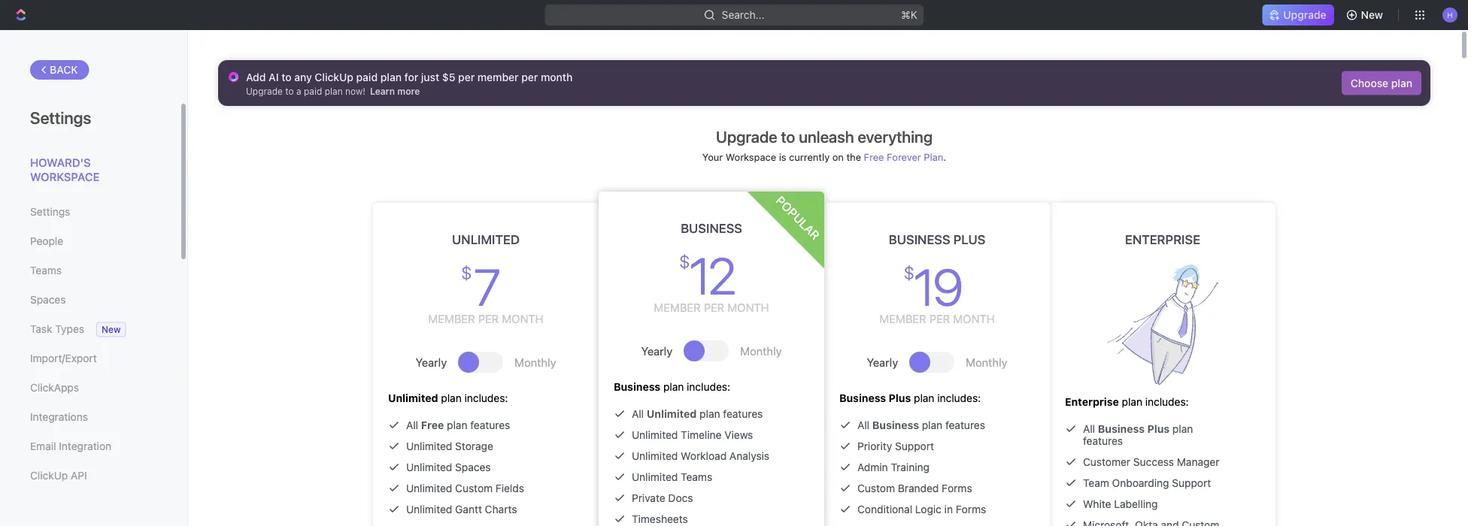 Task type: vqa. For each thing, say whether or not it's contained in the screenshot.
the List link
no



Task type: locate. For each thing, give the bounding box(es) containing it.
per inside $ 19 member per month
[[930, 313, 951, 326]]

features down business plus plan includes:
[[946, 420, 986, 432]]

2 vertical spatial plus
[[1148, 423, 1170, 436]]

1 vertical spatial paid
[[304, 86, 322, 96]]

to right ai
[[282, 71, 292, 83]]

member for 12
[[654, 301, 701, 315]]

$ for 19
[[904, 263, 912, 284]]

all up priority
[[858, 420, 870, 432]]

yearly
[[642, 345, 673, 358], [416, 356, 447, 369], [867, 356, 899, 369]]

workspace inside upgrade to unleash everything your workspace is currently on the free forever plan .
[[726, 151, 777, 163]]

2 settings from the top
[[30, 206, 70, 218]]

a
[[296, 86, 301, 96]]

workspace left is
[[726, 151, 777, 163]]

teams inside settings element
[[30, 265, 62, 277]]

1 vertical spatial spaces
[[455, 462, 491, 474]]

support down manager
[[1173, 477, 1212, 490]]

monthly
[[741, 345, 782, 358], [515, 356, 556, 369], [966, 356, 1008, 369]]

settings up howard's
[[30, 108, 91, 127]]

$ for 7
[[461, 263, 470, 284]]

$ inside $ 12 member per month
[[680, 251, 688, 272]]

month for 19
[[954, 313, 995, 326]]

1 custom from the left
[[455, 483, 493, 495]]

0 horizontal spatial monthly
[[515, 356, 556, 369]]

2 horizontal spatial upgrade
[[1284, 9, 1327, 21]]

back
[[50, 64, 78, 76]]

1 horizontal spatial plus
[[954, 232, 986, 247]]

includes: for business plan includes:
[[687, 381, 731, 394]]

0 vertical spatial support
[[895, 441, 935, 453]]

0 vertical spatial workspace
[[726, 151, 777, 163]]

timeline
[[681, 429, 722, 442]]

per inside $ 12 member per month
[[704, 301, 725, 315]]

plan up all business plan features
[[914, 392, 935, 405]]

0 horizontal spatial paid
[[304, 86, 322, 96]]

new up choose
[[1362, 9, 1384, 21]]

0 horizontal spatial enterprise
[[1066, 396, 1120, 409]]

timesheets
[[632, 514, 688, 526]]

forms up in
[[942, 483, 973, 495]]

upgrade down the add
[[246, 86, 283, 96]]

2 horizontal spatial $
[[904, 263, 912, 284]]

features up storage
[[471, 420, 510, 432]]

member inside $ 19 member per month
[[880, 313, 927, 326]]

plus up 19
[[954, 232, 986, 247]]

storage
[[455, 441, 494, 453]]

features for all free plan features
[[471, 420, 510, 432]]

1 horizontal spatial new
[[1362, 9, 1384, 21]]

custom up gantt at the bottom left
[[455, 483, 493, 495]]

$ left 7
[[461, 263, 470, 284]]

$ left the 12
[[680, 251, 688, 272]]

to
[[282, 71, 292, 83], [285, 86, 294, 96], [781, 127, 796, 146]]

howard's workspace
[[30, 156, 100, 184]]

all up customer
[[1084, 423, 1096, 436]]

1 vertical spatial new
[[102, 325, 121, 335]]

0 vertical spatial spaces
[[30, 294, 66, 306]]

1 vertical spatial free
[[421, 420, 444, 432]]

0 vertical spatial paid
[[356, 71, 378, 83]]

is
[[779, 151, 787, 163]]

spaces up task
[[30, 294, 66, 306]]

add
[[246, 71, 266, 83]]

includes: up all business plan features
[[938, 392, 981, 405]]

back link
[[30, 60, 89, 80]]

monthly for 7
[[515, 356, 556, 369]]

0 horizontal spatial spaces
[[30, 294, 66, 306]]

0 horizontal spatial $
[[461, 263, 470, 284]]

business up 19
[[889, 232, 951, 247]]

$ inside $ 19 member per month
[[904, 263, 912, 284]]

per for 12
[[704, 301, 725, 315]]

enterprise for enterprise plan includes:
[[1066, 396, 1120, 409]]

clickup
[[315, 71, 354, 83], [30, 470, 68, 482]]

1 horizontal spatial upgrade
[[716, 127, 778, 146]]

branded
[[898, 483, 939, 495]]

gantt
[[455, 504, 482, 516]]

plan
[[381, 71, 402, 83], [1392, 77, 1413, 89], [325, 86, 343, 96], [664, 381, 684, 394], [441, 392, 462, 405], [914, 392, 935, 405], [1122, 396, 1143, 409], [700, 408, 721, 421], [447, 420, 468, 432], [922, 420, 943, 432], [1173, 423, 1194, 436]]

1 horizontal spatial free
[[864, 151, 884, 163]]

0 horizontal spatial free
[[421, 420, 444, 432]]

1 horizontal spatial yearly
[[642, 345, 673, 358]]

includes: up all free plan features at the left bottom
[[465, 392, 508, 405]]

clickup left api
[[30, 470, 68, 482]]

fields
[[496, 483, 524, 495]]

$ for 12
[[680, 251, 688, 272]]

includes: up all business plus plan features
[[1146, 396, 1189, 409]]

integrations link
[[30, 405, 150, 430]]

0 vertical spatial teams
[[30, 265, 62, 277]]

0 horizontal spatial plus
[[889, 392, 911, 405]]

labelling
[[1115, 499, 1158, 511]]

1 horizontal spatial enterprise
[[1126, 232, 1201, 247]]

1 vertical spatial teams
[[681, 471, 713, 484]]

unlimited plan includes:
[[388, 392, 508, 405]]

1 vertical spatial workspace
[[30, 170, 100, 184]]

settings up people
[[30, 206, 70, 218]]

new inside button
[[1362, 9, 1384, 21]]

0 horizontal spatial custom
[[455, 483, 493, 495]]

types
[[55, 323, 84, 336]]

1 horizontal spatial workspace
[[726, 151, 777, 163]]

0 vertical spatial free
[[864, 151, 884, 163]]

all unlimited plan features
[[632, 408, 763, 421]]

business plus
[[889, 232, 986, 247]]

business
[[681, 221, 743, 236], [889, 232, 951, 247], [614, 381, 661, 394], [840, 392, 887, 405], [873, 420, 920, 432], [1099, 423, 1145, 436]]

upgrade
[[1284, 9, 1327, 21], [246, 86, 283, 96], [716, 127, 778, 146]]

clickup up now!
[[315, 71, 354, 83]]

customer
[[1084, 456, 1131, 469]]

1 horizontal spatial support
[[1173, 477, 1212, 490]]

plan right choose
[[1392, 77, 1413, 89]]

training
[[891, 462, 930, 474]]

month inside $ 19 member per month
[[954, 313, 995, 326]]

month inside '$ 7 member per month'
[[502, 313, 544, 326]]

forms right in
[[956, 504, 987, 516]]

1 vertical spatial clickup
[[30, 470, 68, 482]]

spaces down storage
[[455, 462, 491, 474]]

1 vertical spatial forms
[[956, 504, 987, 516]]

for
[[405, 71, 419, 83]]

business up priority
[[840, 392, 887, 405]]

plan down business plus plan includes:
[[922, 420, 943, 432]]

1 horizontal spatial paid
[[356, 71, 378, 83]]

1 horizontal spatial custom
[[858, 483, 895, 495]]

0 horizontal spatial upgrade
[[246, 86, 283, 96]]

1 settings from the top
[[30, 108, 91, 127]]

business up all unlimited plan features
[[614, 381, 661, 394]]

choose plan link
[[1342, 71, 1422, 95]]

plus up success
[[1148, 423, 1170, 436]]

business for business plus
[[889, 232, 951, 247]]

business down enterprise plan includes:
[[1099, 423, 1145, 436]]

$ inside '$ 7 member per month'
[[461, 263, 470, 284]]

business for business plan includes:
[[614, 381, 661, 394]]

member inside '$ 7 member per month'
[[428, 313, 475, 326]]

new button
[[1341, 3, 1393, 27]]

paid right a
[[304, 86, 322, 96]]

upgrade up your
[[716, 127, 778, 146]]

0 horizontal spatial workspace
[[30, 170, 100, 184]]

0 horizontal spatial support
[[895, 441, 935, 453]]

2 vertical spatial to
[[781, 127, 796, 146]]

import/export
[[30, 353, 97, 365]]

h button
[[1439, 3, 1463, 27]]

features for all unlimited plan features
[[723, 408, 763, 421]]

business for business plus plan includes:
[[840, 392, 887, 405]]

search...
[[722, 9, 765, 21]]

2 horizontal spatial yearly
[[867, 356, 899, 369]]

0 vertical spatial clickup
[[315, 71, 354, 83]]

0 vertical spatial settings
[[30, 108, 91, 127]]

$ left 19
[[904, 263, 912, 284]]

$ 19 member per month
[[880, 257, 995, 326]]

2 horizontal spatial monthly
[[966, 356, 1008, 369]]

all
[[632, 408, 644, 421], [406, 420, 418, 432], [858, 420, 870, 432], [1084, 423, 1096, 436]]

to up is
[[781, 127, 796, 146]]

1 horizontal spatial clickup
[[315, 71, 354, 83]]

0 vertical spatial new
[[1362, 9, 1384, 21]]

all down business plan includes:
[[632, 408, 644, 421]]

popular
[[774, 193, 823, 243]]

plan up all business plus plan features
[[1122, 396, 1143, 409]]

includes: for enterprise plan includes:
[[1146, 396, 1189, 409]]

free right 'the'
[[864, 151, 884, 163]]

0 horizontal spatial teams
[[30, 265, 62, 277]]

0 vertical spatial enterprise
[[1126, 232, 1201, 247]]

learn
[[370, 86, 395, 96]]

plan up manager
[[1173, 423, 1194, 436]]

business plus plan includes:
[[840, 392, 981, 405]]

2 vertical spatial upgrade
[[716, 127, 778, 146]]

settings element
[[0, 30, 188, 527]]

member for 19
[[880, 313, 927, 326]]

workspace
[[726, 151, 777, 163], [30, 170, 100, 184]]

people
[[30, 235, 63, 248]]

workspace down howard's
[[30, 170, 100, 184]]

unlimited for unlimited plan includes:
[[388, 392, 438, 405]]

monthly for 19
[[966, 356, 1008, 369]]

2 horizontal spatial plus
[[1148, 423, 1170, 436]]

admin
[[858, 462, 888, 474]]

month inside $ 12 member per month
[[728, 301, 769, 315]]

0 vertical spatial upgrade
[[1284, 9, 1327, 21]]

$ 12 member per month
[[654, 245, 769, 315]]

yearly up business plan includes:
[[642, 345, 673, 358]]

everything
[[858, 127, 933, 146]]

custom down admin
[[858, 483, 895, 495]]

1 vertical spatial plus
[[889, 392, 911, 405]]

unlimited timeline views
[[632, 429, 754, 442]]

plan inside all business plus plan features
[[1173, 423, 1194, 436]]

0 horizontal spatial yearly
[[416, 356, 447, 369]]

to left a
[[285, 86, 294, 96]]

0 horizontal spatial clickup
[[30, 470, 68, 482]]

member inside $ 12 member per month
[[654, 301, 701, 315]]

per
[[458, 71, 475, 83], [522, 71, 538, 83], [704, 301, 725, 315], [478, 313, 499, 326], [930, 313, 951, 326]]

settings
[[30, 108, 91, 127], [30, 206, 70, 218]]

unlimited spaces
[[406, 462, 491, 474]]

1 horizontal spatial $
[[680, 251, 688, 272]]

free up "unlimited storage"
[[421, 420, 444, 432]]

1 vertical spatial enterprise
[[1066, 396, 1120, 409]]

upgrade inside upgrade to unleash everything your workspace is currently on the free forever plan .
[[716, 127, 778, 146]]

1 vertical spatial settings
[[30, 206, 70, 218]]

paid up now!
[[356, 71, 378, 83]]

conditional
[[858, 504, 913, 516]]

yearly up business plus plan includes:
[[867, 356, 899, 369]]

all inside all business plus plan features
[[1084, 423, 1096, 436]]

yearly up unlimited plan includes:
[[416, 356, 447, 369]]

unlimited for unlimited storage
[[406, 441, 453, 453]]

plus
[[954, 232, 986, 247], [889, 392, 911, 405], [1148, 423, 1170, 436]]

1 vertical spatial support
[[1173, 477, 1212, 490]]

1 vertical spatial upgrade
[[246, 86, 283, 96]]

1 horizontal spatial spaces
[[455, 462, 491, 474]]

features up customer
[[1084, 435, 1123, 448]]

integration
[[59, 441, 111, 453]]

teams down unlimited workload analysis
[[681, 471, 713, 484]]

member
[[478, 71, 519, 83], [654, 301, 701, 315], [428, 313, 475, 326], [880, 313, 927, 326]]

0 vertical spatial plus
[[954, 232, 986, 247]]

support up 'training'
[[895, 441, 935, 453]]

plan
[[924, 151, 944, 163]]

upgrade left new button
[[1284, 9, 1327, 21]]

teams
[[30, 265, 62, 277], [681, 471, 713, 484]]

unlimited
[[452, 232, 520, 247], [388, 392, 438, 405], [647, 408, 697, 421], [632, 429, 678, 442], [406, 441, 453, 453], [632, 450, 678, 463], [406, 462, 453, 474], [632, 471, 678, 484], [406, 483, 453, 495], [406, 504, 453, 516]]

new up the import/export 'link'
[[102, 325, 121, 335]]

analysis
[[730, 450, 770, 463]]

h
[[1448, 10, 1454, 19]]

choose
[[1351, 77, 1389, 89]]

per inside '$ 7 member per month'
[[478, 313, 499, 326]]

all up "unlimited storage"
[[406, 420, 418, 432]]

includes: up all unlimited plan features
[[687, 381, 731, 394]]

unlimited for unlimited spaces
[[406, 462, 453, 474]]

features up "views"
[[723, 408, 763, 421]]

0 horizontal spatial new
[[102, 325, 121, 335]]

plus up all business plan features
[[889, 392, 911, 405]]

free
[[864, 151, 884, 163], [421, 420, 444, 432]]

1 horizontal spatial teams
[[681, 471, 713, 484]]

business up the 12
[[681, 221, 743, 236]]

team
[[1084, 477, 1110, 490]]

teams down people
[[30, 265, 62, 277]]



Task type: describe. For each thing, give the bounding box(es) containing it.
.
[[944, 151, 947, 163]]

upgrade inside add ai to any clickup paid plan for just $5 per member per month upgrade to a paid plan now! learn more
[[246, 86, 283, 96]]

onboarding
[[1113, 477, 1170, 490]]

now!
[[345, 86, 366, 96]]

business up priority support
[[873, 420, 920, 432]]

unlimited for unlimited teams
[[632, 471, 678, 484]]

enterprise for enterprise
[[1126, 232, 1201, 247]]

integrations
[[30, 411, 88, 424]]

upgrade link
[[1263, 5, 1335, 26]]

yearly for 7
[[416, 356, 447, 369]]

0 vertical spatial to
[[282, 71, 292, 83]]

enterprise plan includes:
[[1066, 396, 1189, 409]]

people link
[[30, 229, 150, 254]]

email integration link
[[30, 434, 150, 460]]

month inside add ai to any clickup paid plan for just $5 per member per month upgrade to a paid plan now! learn more
[[541, 71, 573, 83]]

more
[[397, 86, 420, 96]]

12
[[689, 245, 734, 306]]

api
[[71, 470, 87, 482]]

7
[[474, 257, 499, 317]]

unlimited storage
[[406, 441, 494, 453]]

private docs
[[632, 493, 693, 505]]

spaces inside settings element
[[30, 294, 66, 306]]

all business plan features
[[858, 420, 986, 432]]

howard's
[[30, 156, 91, 169]]

plan up "unlimited storage"
[[447, 420, 468, 432]]

business inside all business plus plan features
[[1099, 423, 1145, 436]]

private
[[632, 493, 666, 505]]

all for all business plus plan features
[[1084, 423, 1096, 436]]

any
[[294, 71, 312, 83]]

just
[[421, 71, 440, 83]]

team onboarding support
[[1084, 477, 1212, 490]]

docs
[[669, 493, 693, 505]]

free forever plan link
[[864, 151, 944, 163]]

forever
[[887, 151, 922, 163]]

email integration
[[30, 441, 111, 453]]

new inside settings element
[[102, 325, 121, 335]]

settings link
[[30, 199, 150, 225]]

in
[[945, 504, 953, 516]]

2 custom from the left
[[858, 483, 895, 495]]

unlimited for unlimited
[[452, 232, 520, 247]]

per for 19
[[930, 313, 951, 326]]

plus for business plus
[[954, 232, 986, 247]]

all for all free plan features
[[406, 420, 418, 432]]

to inside upgrade to unleash everything your workspace is currently on the free forever plan .
[[781, 127, 796, 146]]

charts
[[485, 504, 517, 516]]

plan up all free plan features at the left bottom
[[441, 392, 462, 405]]

business plan includes:
[[614, 381, 731, 394]]

clickup inside 'link'
[[30, 470, 68, 482]]

0 vertical spatial forms
[[942, 483, 973, 495]]

currently
[[789, 151, 830, 163]]

plus inside all business plus plan features
[[1148, 423, 1170, 436]]

features inside all business plus plan features
[[1084, 435, 1123, 448]]

all for all unlimited plan features
[[632, 408, 644, 421]]

admin training
[[858, 462, 930, 474]]

conditional logic in forms
[[858, 504, 987, 516]]

upgrade to unleash everything your workspace is currently on the free forever plan .
[[703, 127, 947, 163]]

plan up learn
[[381, 71, 402, 83]]

member for 7
[[428, 313, 475, 326]]

yearly for 19
[[867, 356, 899, 369]]

1 vertical spatial to
[[285, 86, 294, 96]]

spaces link
[[30, 287, 150, 313]]

import/export link
[[30, 346, 150, 372]]

$ 7 member per month
[[428, 257, 544, 326]]

features for all business plan features
[[946, 420, 986, 432]]

all free plan features
[[406, 420, 510, 432]]

on
[[833, 151, 844, 163]]

unlimited for unlimited timeline views
[[632, 429, 678, 442]]

workload
[[681, 450, 727, 463]]

clickapps link
[[30, 375, 150, 401]]

unlimited teams
[[632, 471, 713, 484]]

$5
[[442, 71, 456, 83]]

per for 7
[[478, 313, 499, 326]]

plan up the timeline at left
[[700, 408, 721, 421]]

free inside upgrade to unleash everything your workspace is currently on the free forever plan .
[[864, 151, 884, 163]]

priority support
[[858, 441, 935, 453]]

manager
[[1178, 456, 1220, 469]]

clickapps
[[30, 382, 79, 394]]

member inside add ai to any clickup paid plan for just $5 per member per month upgrade to a paid plan now! learn more
[[478, 71, 519, 83]]

month for 12
[[728, 301, 769, 315]]

email
[[30, 441, 56, 453]]

success
[[1134, 456, 1175, 469]]

business for business
[[681, 221, 743, 236]]

task types
[[30, 323, 84, 336]]

19
[[914, 257, 961, 317]]

views
[[725, 429, 754, 442]]

1 horizontal spatial monthly
[[741, 345, 782, 358]]

task
[[30, 323, 52, 336]]

month for 7
[[502, 313, 544, 326]]

unlimited custom fields
[[406, 483, 524, 495]]

all for all business plan features
[[858, 420, 870, 432]]

workspace inside settings element
[[30, 170, 100, 184]]

add ai to any clickup paid plan for just $5 per member per month upgrade to a paid plan now! learn more
[[246, 71, 573, 96]]

⌘k
[[901, 9, 918, 21]]

teams link
[[30, 258, 150, 284]]

unlimited gantt charts
[[406, 504, 517, 516]]

upgrade for upgrade to unleash everything your workspace is currently on the free forever plan .
[[716, 127, 778, 146]]

plan up all unlimited plan features
[[664, 381, 684, 394]]

enterprise image
[[1108, 265, 1219, 385]]

upgrade for upgrade
[[1284, 9, 1327, 21]]

your
[[703, 151, 723, 163]]

choose plan
[[1351, 77, 1413, 89]]

unlimited for unlimited workload analysis
[[632, 450, 678, 463]]

plan left now!
[[325, 86, 343, 96]]

white labelling
[[1084, 499, 1158, 511]]

unlimited workload analysis
[[632, 450, 770, 463]]

all business plus plan features
[[1084, 423, 1194, 448]]

logic
[[916, 504, 942, 516]]

the
[[847, 151, 862, 163]]

plus for business plus plan includes:
[[889, 392, 911, 405]]

clickup inside add ai to any clickup paid plan for just $5 per member per month upgrade to a paid plan now! learn more
[[315, 71, 354, 83]]

custom branded forms
[[858, 483, 973, 495]]

unleash
[[799, 127, 855, 146]]

unlimited for unlimited gantt charts
[[406, 504, 453, 516]]

clickup api
[[30, 470, 87, 482]]

includes: for unlimited plan includes:
[[465, 392, 508, 405]]

unlimited for unlimited custom fields
[[406, 483, 453, 495]]

priority
[[858, 441, 893, 453]]



